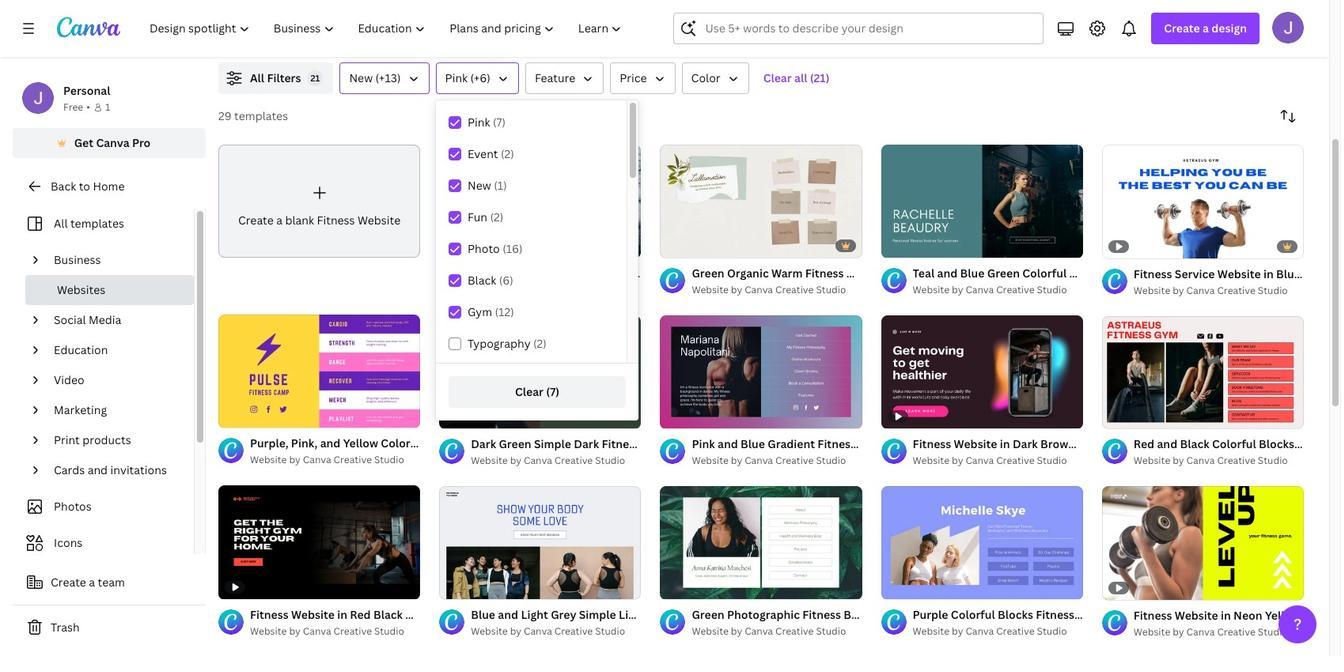 Task type: locate. For each thing, give the bounding box(es) containing it.
1 vertical spatial (7)
[[546, 385, 560, 400]]

1 vertical spatial blocks
[[1259, 437, 1295, 452]]

red left dynamic
[[350, 608, 371, 623]]

website by canva creative studio link
[[471, 282, 641, 298], [692, 282, 862, 298], [913, 282, 1083, 298], [1134, 283, 1304, 299], [250, 453, 420, 469], [471, 453, 641, 469], [692, 453, 862, 469], [913, 454, 1083, 470], [1134, 454, 1304, 470], [471, 624, 641, 640], [692, 624, 862, 640], [250, 624, 420, 640], [913, 625, 1083, 641], [1134, 625, 1304, 641]]

2 vertical spatial create
[[51, 575, 86, 590]]

black inside red and black colorful blocks fitness b website by canva creative studio
[[1180, 437, 1210, 452]]

green photographic fitness bio-link website image
[[660, 486, 862, 600]]

0 vertical spatial all
[[250, 70, 264, 85]]

link inside pink and blue gradient fitness bio-link website website by canva creative studio
[[881, 437, 903, 452]]

1 horizontal spatial simple
[[579, 608, 616, 623]]

a for design
[[1203, 21, 1209, 36]]

website
[[358, 213, 401, 228], [759, 266, 802, 281], [894, 266, 937, 281], [1192, 266, 1235, 281], [1218, 266, 1261, 281], [471, 283, 508, 297], [692, 283, 729, 297], [913, 283, 950, 297], [1134, 284, 1171, 297], [690, 437, 733, 452], [906, 437, 949, 452], [954, 437, 998, 452], [250, 454, 287, 467], [471, 454, 508, 468], [692, 454, 729, 468], [913, 455, 950, 468], [1134, 455, 1171, 468], [733, 608, 776, 623], [891, 608, 934, 623], [291, 608, 335, 623], [1124, 608, 1168, 623], [471, 625, 508, 638], [692, 625, 729, 638], [250, 625, 287, 639], [913, 625, 950, 639], [1134, 626, 1171, 639]]

new inside button
[[349, 70, 373, 85]]

green photographic fitness bio-link website website by canva creative studio
[[692, 608, 934, 638]]

and for pink and blue gradient fitness bio-link website website by canva creative studio
[[718, 437, 738, 452]]

media
[[89, 313, 121, 328]]

canva inside pink and blue gradient fitness bio-link website website by canva creative studio
[[745, 454, 773, 468]]

pink (+6) button
[[436, 63, 519, 94]]

website by canva creative studio
[[250, 454, 404, 467], [1134, 626, 1288, 639]]

pink for pink (7)
[[468, 115, 490, 130]]

1 vertical spatial clear
[[515, 385, 544, 400]]

2 horizontal spatial dark
[[1013, 437, 1038, 452]]

0 horizontal spatial colorful
[[951, 608, 995, 623]]

all
[[795, 70, 808, 85]]

bio- inside dark green simple dark fitness bio-link website website by canva creative studio
[[643, 437, 665, 452]]

1 vertical spatial 1 of 6
[[450, 581, 474, 593]]

new for new (1)
[[468, 178, 491, 193]]

1 of 6 link for blue
[[881, 145, 1083, 258]]

social media link
[[47, 305, 184, 336]]

clear
[[763, 70, 792, 85], [515, 385, 544, 400]]

clear inside button
[[515, 385, 544, 400]]

clear inside button
[[763, 70, 792, 85]]

2 vertical spatial in
[[337, 608, 347, 623]]

21
[[311, 72, 320, 84]]

education link
[[47, 336, 184, 366]]

of for teal and blue green colorful blocks fitness service website
[[899, 239, 908, 251]]

1 horizontal spatial of
[[899, 239, 908, 251]]

1 horizontal spatial colorful
[[1023, 266, 1067, 281]]

style right neons
[[493, 608, 520, 623]]

bright
[[471, 266, 504, 281]]

2 horizontal spatial create
[[1164, 21, 1200, 36]]

studio inside the fitness website in red black dynamic neons style website by canva creative studio
[[374, 625, 404, 639]]

and inside blue and light grey simple light fitness service website website by canva creative studio
[[498, 608, 518, 623]]

clear (7)
[[515, 385, 560, 400]]

create left blank
[[238, 213, 274, 228]]

wh
[[1327, 266, 1341, 281]]

None search field
[[674, 13, 1044, 44]]

color
[[691, 70, 721, 85]]

creative inside the fitness website in red black dynamic neons style website by canva creative studio
[[334, 625, 372, 639]]

(2) for event (2)
[[501, 146, 514, 161]]

red
[[1134, 437, 1155, 452], [350, 608, 371, 623]]

2 vertical spatial colorful
[[951, 608, 995, 623]]

simple right grey
[[579, 608, 616, 623]]

2 horizontal spatial blocks
[[1259, 437, 1295, 452]]

green inside green organic warm fitness bio-link website website by canva creative studio
[[692, 266, 725, 281]]

1 horizontal spatial (7)
[[546, 385, 560, 400]]

all for all templates
[[54, 216, 68, 231]]

black left dynamic
[[373, 608, 403, 623]]

light left grey
[[521, 608, 548, 623]]

a left blank
[[276, 213, 283, 228]]

1 horizontal spatial website by canva creative studio
[[1134, 626, 1288, 639]]

(7) down typography (2)
[[546, 385, 560, 400]]

0 vertical spatial colorful
[[1023, 266, 1067, 281]]

black inside bright yellow and black photographic fitness service website website by canva creative studio
[[568, 266, 597, 281]]

create a blank fitness website element
[[218, 145, 420, 258]]

1 horizontal spatial 1 of 6 link
[[881, 145, 1083, 258]]

0 horizontal spatial clear
[[515, 385, 544, 400]]

feature button
[[525, 63, 604, 94]]

0 vertical spatial a
[[1203, 21, 1209, 36]]

and left 'wh'
[[1304, 266, 1324, 281]]

link inside purple colorful blocks fitness bio-link website website by canva creative studio
[[1099, 608, 1122, 623]]

blue right teal
[[960, 266, 985, 281]]

studio inside teal and blue green colorful blocks fitness service website website by canva creative studio
[[1037, 283, 1067, 297]]

0 vertical spatial 1 of 6 link
[[881, 145, 1083, 258]]

2 vertical spatial 1
[[450, 581, 455, 593]]

0 horizontal spatial 1 of 6 link
[[439, 486, 641, 600]]

(+6)
[[470, 70, 491, 85]]

1 horizontal spatial clear
[[763, 70, 792, 85]]

0 vertical spatial templates
[[234, 108, 288, 123]]

Search search field
[[706, 13, 1034, 44]]

0 vertical spatial 6
[[910, 239, 916, 251]]

and
[[545, 266, 565, 281], [937, 266, 958, 281], [1304, 266, 1324, 281], [718, 437, 738, 452], [1157, 437, 1178, 452], [88, 463, 108, 478], [498, 608, 518, 623]]

fitness inside red and black colorful blocks fitness b website by canva creative studio
[[1297, 437, 1336, 452]]

0 horizontal spatial 6
[[468, 581, 474, 593]]

and for blue and light grey simple light fitness service website website by canva creative studio
[[498, 608, 518, 623]]

by inside blue and light grey simple light fitness service website website by canva creative studio
[[510, 625, 522, 638]]

creative inside green organic warm fitness bio-link website website by canva creative studio
[[776, 283, 814, 297]]

canva inside 'fitness service website in blue and wh website by canva creative studio'
[[1187, 284, 1215, 297]]

light right grey
[[619, 608, 646, 623]]

blue and light grey simple light fitness service website link
[[471, 607, 776, 624]]

0 vertical spatial in
[[1264, 266, 1274, 281]]

clear all (21)
[[763, 70, 830, 85]]

in inside 'fitness service website in blue and wh website by canva creative studio'
[[1264, 266, 1274, 281]]

by inside green photographic fitness bio-link website website by canva creative studio
[[731, 625, 743, 638]]

0 horizontal spatial (7)
[[493, 115, 506, 130]]

canva inside green photographic fitness bio-link website website by canva creative studio
[[745, 625, 773, 638]]

bright yellow and black photographic fitness service website image
[[439, 145, 641, 258]]

0 vertical spatial (7)
[[493, 115, 506, 130]]

personal
[[63, 83, 110, 98]]

a left team
[[89, 575, 95, 590]]

photographic inside green photographic fitness bio-link website website by canva creative studio
[[727, 608, 800, 623]]

warm
[[772, 266, 803, 281]]

new (+13) button
[[340, 63, 429, 94]]

0 vertical spatial of
[[899, 239, 908, 251]]

social media
[[54, 313, 121, 328]]

1 vertical spatial in
[[1000, 437, 1010, 452]]

(7) up event (2)
[[493, 115, 506, 130]]

create down "icons"
[[51, 575, 86, 590]]

style inside fitness website in dark brown neon pink gradients style website by canva creative studio
[[1191, 437, 1219, 452]]

event
[[468, 146, 498, 161]]

print products link
[[47, 426, 184, 456]]

1 horizontal spatial style
[[1191, 437, 1219, 452]]

black down red and black colorful blocks fitness bio-link website image
[[1180, 437, 1210, 452]]

0 vertical spatial simple
[[534, 437, 571, 452]]

green inside dark green simple dark fitness bio-link website website by canva creative studio
[[499, 437, 532, 452]]

6 up teal
[[910, 239, 916, 251]]

creative inside bright yellow and black photographic fitness service website website by canva creative studio
[[555, 283, 593, 297]]

0 horizontal spatial of
[[457, 581, 466, 593]]

a left design at the right of page
[[1203, 21, 1209, 36]]

print
[[54, 433, 80, 448]]

a inside create a design dropdown button
[[1203, 21, 1209, 36]]

and left gradient on the right bottom of page
[[718, 437, 738, 452]]

2 vertical spatial a
[[89, 575, 95, 590]]

red inside red and black colorful blocks fitness b website by canva creative studio
[[1134, 437, 1155, 452]]

colorful
[[1023, 266, 1067, 281], [1212, 437, 1257, 452], [951, 608, 995, 623]]

clear left "all"
[[763, 70, 792, 85]]

get canva pro button
[[13, 128, 206, 158]]

service inside teal and blue green colorful blocks fitness service website website by canva creative studio
[[1149, 266, 1189, 281]]

and right neons
[[498, 608, 518, 623]]

clear down typography (2)
[[515, 385, 544, 400]]

colorful inside purple colorful blocks fitness bio-link website website by canva creative studio
[[951, 608, 995, 623]]

canva inside red and black colorful blocks fitness b website by canva creative studio
[[1187, 455, 1215, 468]]

0 horizontal spatial all
[[54, 216, 68, 231]]

(21)
[[810, 70, 830, 85]]

fitness service website in blue and wh website by canva creative studio
[[1134, 266, 1341, 297]]

brown
[[1041, 437, 1076, 452]]

and inside teal and blue green colorful blocks fitness service website website by canva creative studio
[[937, 266, 958, 281]]

purple colorful blocks fitness bio-link website image
[[881, 487, 1083, 600]]

1 vertical spatial all
[[54, 216, 68, 231]]

green organic warm fitness bio-link website image
[[660, 145, 862, 258]]

0 horizontal spatial dark
[[471, 437, 496, 452]]

website by canva creative studio link for green photographic fitness bio-link website
[[692, 624, 862, 640]]

1 vertical spatial style
[[493, 608, 520, 623]]

1 of 6 up neons
[[450, 581, 474, 593]]

1 horizontal spatial new
[[468, 178, 491, 193]]

templates down "back to home"
[[70, 216, 124, 231]]

blue inside blue and light grey simple light fitness service website website by canva creative studio
[[471, 608, 495, 623]]

business link
[[47, 245, 184, 275]]

dark green simple dark fitness bio-link website image
[[439, 315, 641, 429]]

(1)
[[494, 178, 507, 193]]

typography (2)
[[468, 336, 547, 351]]

in inside the fitness website in red black dynamic neons style website by canva creative studio
[[337, 608, 347, 623]]

blocks inside purple colorful blocks fitness bio-link website website by canva creative studio
[[998, 608, 1034, 623]]

creative inside teal and blue green colorful blocks fitness service website website by canva creative studio
[[997, 283, 1035, 297]]

neon
[[1078, 437, 1107, 452]]

creative inside green photographic fitness bio-link website website by canva creative studio
[[776, 625, 814, 638]]

pink inside pink and blue gradient fitness bio-link website website by canva creative studio
[[692, 437, 715, 452]]

1 horizontal spatial photographic
[[727, 608, 800, 623]]

create left design at the right of page
[[1164, 21, 1200, 36]]

team
[[98, 575, 125, 590]]

create for create a team
[[51, 575, 86, 590]]

0 horizontal spatial 1 of 6
[[450, 581, 474, 593]]

link inside dark green simple dark fitness bio-link website website by canva creative studio
[[665, 437, 687, 452]]

0 vertical spatial red
[[1134, 437, 1155, 452]]

2 horizontal spatial 1
[[892, 239, 897, 251]]

1 horizontal spatial a
[[276, 213, 283, 228]]

bright yellow and black photographic fitness service website website by canva creative studio
[[471, 266, 802, 297]]

(2) right the event
[[501, 146, 514, 161]]

blocks
[[1070, 266, 1105, 281], [1259, 437, 1295, 452], [998, 608, 1034, 623]]

1 horizontal spatial 1 of 6
[[892, 239, 916, 251]]

create a team
[[51, 575, 125, 590]]

pink and blue gradient fitness bio-link website website by canva creative studio
[[692, 437, 949, 468]]

fitness inside 'fitness service website in blue and wh website by canva creative studio'
[[1134, 266, 1172, 281]]

1 horizontal spatial all
[[250, 70, 264, 85]]

0 horizontal spatial style
[[493, 608, 520, 623]]

trash link
[[13, 613, 206, 644]]

1 horizontal spatial blocks
[[1070, 266, 1105, 281]]

canva inside fitness website in dark brown neon pink gradients style website by canva creative studio
[[966, 455, 994, 468]]

1 horizontal spatial light
[[619, 608, 646, 623]]

2 horizontal spatial in
[[1264, 266, 1274, 281]]

0 horizontal spatial blocks
[[998, 608, 1034, 623]]

0 vertical spatial photographic
[[600, 266, 672, 281]]

red inside the fitness website in red black dynamic neons style website by canva creative studio
[[350, 608, 371, 623]]

pink for pink (+6)
[[445, 70, 468, 85]]

1 vertical spatial templates
[[70, 216, 124, 231]]

bio-
[[847, 266, 869, 281], [643, 437, 665, 452], [859, 437, 881, 452], [844, 608, 866, 623], [1077, 608, 1099, 623]]

price
[[620, 70, 647, 85]]

2 vertical spatial blocks
[[998, 608, 1034, 623]]

filters
[[267, 70, 301, 85]]

1 vertical spatial (2)
[[490, 210, 504, 225]]

create
[[1164, 21, 1200, 36], [238, 213, 274, 228], [51, 575, 86, 590]]

new left '(1)'
[[468, 178, 491, 193]]

fitness inside fitness website in dark brown neon pink gradients style website by canva creative studio
[[913, 437, 951, 452]]

1 of 6
[[892, 239, 916, 251], [450, 581, 474, 593]]

1 vertical spatial website by canva creative studio
[[1134, 626, 1288, 639]]

1 horizontal spatial create
[[238, 213, 274, 228]]

0 vertical spatial 1 of 6
[[892, 239, 916, 251]]

all left filters
[[250, 70, 264, 85]]

0 horizontal spatial website by canva creative studio
[[250, 454, 404, 467]]

pink and blue gradient fitness bio-link website image
[[660, 315, 862, 429]]

0 horizontal spatial red
[[350, 608, 371, 623]]

0 vertical spatial new
[[349, 70, 373, 85]]

blue right dynamic
[[471, 608, 495, 623]]

get canva pro
[[74, 135, 151, 150]]

2 horizontal spatial a
[[1203, 21, 1209, 36]]

blue inside pink and blue gradient fitness bio-link website website by canva creative studio
[[741, 437, 765, 452]]

0 vertical spatial (2)
[[501, 146, 514, 161]]

0 horizontal spatial templates
[[70, 216, 124, 231]]

1 vertical spatial colorful
[[1212, 437, 1257, 452]]

1 for teal and blue green colorful blocks fitness service website
[[892, 239, 897, 251]]

1 vertical spatial create
[[238, 213, 274, 228]]

1 horizontal spatial templates
[[234, 108, 288, 123]]

0 horizontal spatial light
[[521, 608, 548, 623]]

(2)
[[501, 146, 514, 161], [490, 210, 504, 225], [533, 336, 547, 351]]

and right teal
[[937, 266, 958, 281]]

purple colorful blocks fitness bio-link website website by canva creative studio
[[913, 608, 1168, 639]]

2 horizontal spatial colorful
[[1212, 437, 1257, 452]]

green inside green photographic fitness bio-link website website by canva creative studio
[[692, 608, 725, 623]]

studio inside dark green simple dark fitness bio-link website website by canva creative studio
[[595, 454, 625, 468]]

0 horizontal spatial in
[[337, 608, 347, 623]]

1 vertical spatial 6
[[468, 581, 474, 593]]

0 horizontal spatial create
[[51, 575, 86, 590]]

1 vertical spatial of
[[457, 581, 466, 593]]

(2) right fun
[[490, 210, 504, 225]]

all down back at left
[[54, 216, 68, 231]]

0 horizontal spatial photographic
[[600, 266, 672, 281]]

0 horizontal spatial simple
[[534, 437, 571, 452]]

1 horizontal spatial 6
[[910, 239, 916, 251]]

1 vertical spatial new
[[468, 178, 491, 193]]

1 vertical spatial simple
[[579, 608, 616, 623]]

a inside create a blank fitness website element
[[276, 213, 283, 228]]

in inside fitness website in dark brown neon pink gradients style website by canva creative studio
[[1000, 437, 1010, 452]]

and right cards on the bottom left of page
[[88, 463, 108, 478]]

dark inside fitness website in dark brown neon pink gradients style website by canva creative studio
[[1013, 437, 1038, 452]]

canva inside button
[[96, 135, 130, 150]]

new left (+13)
[[349, 70, 373, 85]]

1
[[105, 101, 110, 114], [892, 239, 897, 251], [450, 581, 455, 593]]

by inside red and black colorful blocks fitness b website by canva creative studio
[[1173, 455, 1184, 468]]

fitness inside purple colorful blocks fitness bio-link website website by canva creative studio
[[1036, 608, 1075, 623]]

black right "yellow" on the top left of page
[[568, 266, 597, 281]]

fitness
[[317, 213, 355, 228], [675, 266, 714, 281], [806, 266, 844, 281], [1108, 266, 1146, 281], [1134, 266, 1172, 281], [602, 437, 640, 452], [818, 437, 856, 452], [913, 437, 951, 452], [1297, 437, 1336, 452], [649, 608, 687, 623], [803, 608, 841, 623], [250, 608, 289, 623], [1036, 608, 1075, 623]]

1 vertical spatial photographic
[[727, 608, 800, 623]]

of
[[899, 239, 908, 251], [457, 581, 466, 593]]

templates right 29
[[234, 108, 288, 123]]

blocks inside teal and blue green colorful blocks fitness service website website by canva creative studio
[[1070, 266, 1105, 281]]

creative
[[555, 283, 593, 297], [776, 283, 814, 297], [997, 283, 1035, 297], [1217, 284, 1256, 297], [334, 454, 372, 467], [555, 454, 593, 468], [776, 454, 814, 468], [997, 455, 1035, 468], [1217, 455, 1256, 468], [555, 625, 593, 638], [776, 625, 814, 638], [334, 625, 372, 639], [997, 625, 1035, 639], [1217, 626, 1256, 639]]

1 horizontal spatial dark
[[574, 437, 599, 452]]

0 horizontal spatial a
[[89, 575, 95, 590]]

blue left gradient on the right bottom of page
[[741, 437, 765, 452]]

fitness inside dark green simple dark fitness bio-link website website by canva creative studio
[[602, 437, 640, 452]]

and right "yellow" on the top left of page
[[545, 266, 565, 281]]

0 vertical spatial blocks
[[1070, 266, 1105, 281]]

business
[[54, 252, 101, 267]]

simple down clear (7) button
[[534, 437, 571, 452]]

1 of 6 up teal
[[892, 239, 916, 251]]

create inside dropdown button
[[1164, 21, 1200, 36]]

all for all filters
[[250, 70, 264, 85]]

studio
[[595, 283, 625, 297], [816, 283, 846, 297], [1037, 283, 1067, 297], [1258, 284, 1288, 297], [374, 454, 404, 467], [595, 454, 625, 468], [816, 454, 846, 468], [1037, 455, 1067, 468], [1258, 455, 1288, 468], [595, 625, 625, 638], [816, 625, 846, 638], [374, 625, 404, 639], [1037, 625, 1067, 639], [1258, 626, 1288, 639]]

event (2)
[[468, 146, 514, 161]]

fitness inside blue and light grey simple light fitness service website website by canva creative studio
[[649, 608, 687, 623]]

6 up neons
[[468, 581, 474, 593]]

creative inside 'fitness service website in blue and wh website by canva creative studio'
[[1217, 284, 1256, 297]]

pro
[[132, 135, 151, 150]]

0 horizontal spatial new
[[349, 70, 373, 85]]

by inside the fitness website in red black dynamic neons style website by canva creative studio
[[289, 625, 301, 639]]

(7) inside clear (7) button
[[546, 385, 560, 400]]

1 light from the left
[[521, 608, 548, 623]]

blue left 'wh'
[[1277, 266, 1301, 281]]

clear all (21) button
[[755, 63, 838, 94]]

back
[[51, 179, 76, 194]]

colorful inside red and black colorful blocks fitness b website by canva creative studio
[[1212, 437, 1257, 452]]

0 vertical spatial create
[[1164, 21, 1200, 36]]

red right 'neon'
[[1134, 437, 1155, 452]]

0 vertical spatial clear
[[763, 70, 792, 85]]

fitness website templates image
[[967, 0, 1304, 44], [967, 0, 1304, 44]]

free •
[[63, 101, 90, 114]]

1 horizontal spatial 1
[[450, 581, 455, 593]]

0 vertical spatial style
[[1191, 437, 1219, 452]]

blue and light grey simple light fitness service website image
[[439, 486, 641, 600]]

new (1)
[[468, 178, 507, 193]]

by inside purple colorful blocks fitness bio-link website website by canva creative studio
[[952, 625, 964, 639]]

1 of 6 link
[[881, 145, 1083, 258], [439, 486, 641, 600]]

website by canva creative studio link for blue and light grey simple light fitness service website
[[471, 624, 641, 640]]

2 vertical spatial (2)
[[533, 336, 547, 351]]

simple
[[534, 437, 571, 452], [579, 608, 616, 623]]

(6)
[[499, 273, 514, 288]]

and right 'neon'
[[1157, 437, 1178, 452]]

1 horizontal spatial in
[[1000, 437, 1010, 452]]

21 filter options selected element
[[307, 70, 323, 86]]

style inside the fitness website in red black dynamic neons style website by canva creative studio
[[493, 608, 520, 623]]

(7)
[[493, 115, 506, 130], [546, 385, 560, 400]]

organic
[[727, 266, 769, 281]]

and inside red and black colorful blocks fitness b website by canva creative studio
[[1157, 437, 1178, 452]]

style right gradients
[[1191, 437, 1219, 452]]

1 vertical spatial a
[[276, 213, 283, 228]]

(2) right typography
[[533, 336, 547, 351]]

link
[[869, 266, 891, 281], [665, 437, 687, 452], [881, 437, 903, 452], [866, 608, 888, 623], [1099, 608, 1122, 623]]

website by canva creative studio link for teal and blue green colorful blocks fitness service website
[[913, 282, 1083, 298]]

canva inside green organic warm fitness bio-link website website by canva creative studio
[[745, 283, 773, 297]]

top level navigation element
[[139, 13, 636, 44]]

marketing
[[54, 403, 107, 418]]

1 vertical spatial 1
[[892, 239, 897, 251]]

and inside bright yellow and black photographic fitness service website website by canva creative studio
[[545, 266, 565, 281]]

1 horizontal spatial red
[[1134, 437, 1155, 452]]

purple
[[913, 608, 949, 623]]

creative inside red and black colorful blocks fitness b website by canva creative studio
[[1217, 455, 1256, 468]]

a for team
[[89, 575, 95, 590]]

1 vertical spatial red
[[350, 608, 371, 623]]

0 vertical spatial 1
[[105, 101, 110, 114]]

canva inside purple colorful blocks fitness bio-link website website by canva creative studio
[[966, 625, 994, 639]]

1 vertical spatial 1 of 6 link
[[439, 486, 641, 600]]



Task type: describe. For each thing, give the bounding box(es) containing it.
simple inside dark green simple dark fitness bio-link website website by canva creative studio
[[534, 437, 571, 452]]

teal and blue green colorful blocks fitness service website image
[[881, 145, 1083, 258]]

dark for fitness
[[1013, 437, 1038, 452]]

creative inside purple colorful blocks fitness bio-link website website by canva creative studio
[[997, 625, 1035, 639]]

(+13)
[[376, 70, 401, 85]]

website by canva creative studio link for purple colorful blocks fitness bio-link website
[[913, 625, 1083, 641]]

fitness website in dark brown neon pink gradients style website by canva creative studio
[[913, 437, 1219, 468]]

red and black colorful blocks fitness bio-link website image
[[1102, 316, 1304, 430]]

website by canva creative studio link for red and black colorful blocks fitness b
[[1134, 454, 1304, 470]]

bio- inside green photographic fitness bio-link website website by canva creative studio
[[844, 608, 866, 623]]

create for create a design
[[1164, 21, 1200, 36]]

and for red and black colorful blocks fitness b website by canva creative studio
[[1157, 437, 1178, 452]]

red and black colorful blocks fitness b link
[[1134, 436, 1341, 454]]

service inside blue and light grey simple light fitness service website website by canva creative studio
[[690, 608, 730, 623]]

website by canva creative studio link for fitness website in dark brown neon pink gradients style
[[913, 454, 1083, 470]]

green inside teal and blue green colorful blocks fitness service website website by canva creative studio
[[987, 266, 1020, 281]]

29
[[218, 108, 232, 123]]

fitness service website in blue and wh link
[[1134, 266, 1341, 283]]

canva inside dark green simple dark fitness bio-link website website by canva creative studio
[[524, 454, 552, 468]]

purple, pink, and yellow colorful blocks fitness bio-link website image
[[218, 315, 420, 429]]

(2) for typography (2)
[[533, 336, 547, 351]]

studio inside green photographic fitness bio-link website website by canva creative studio
[[816, 625, 846, 638]]

new for new (+13)
[[349, 70, 373, 85]]

in for fitness website in red black dynamic neons style
[[337, 608, 347, 623]]

create for create a blank fitness website
[[238, 213, 274, 228]]

cards
[[54, 463, 85, 478]]

photos link
[[22, 492, 184, 522]]

free
[[63, 101, 83, 114]]

website by canva creative studio link for fitness service website in blue and wh
[[1134, 283, 1304, 299]]

blue inside 'fitness service website in blue and wh website by canva creative studio'
[[1277, 266, 1301, 281]]

purple colorful blocks fitness bio-link website link
[[913, 607, 1168, 625]]

website by canva creative studio link for pink and blue gradient fitness bio-link website
[[692, 453, 862, 469]]

website by canva creative studio link for dark green simple dark fitness bio-link website
[[471, 453, 641, 469]]

teal and blue green colorful blocks fitness service website link
[[913, 265, 1235, 282]]

Sort by button
[[1273, 101, 1304, 132]]

fun
[[468, 210, 488, 225]]

fitness website in red black dynamic neons style website by canva creative studio
[[250, 608, 520, 639]]

by inside teal and blue green colorful blocks fitness service website website by canva creative studio
[[952, 283, 964, 297]]

•
[[86, 101, 90, 114]]

dark for dark
[[574, 437, 599, 452]]

blank
[[285, 213, 314, 228]]

website by canva creative studio link for fitness website in red black dynamic neons style
[[250, 624, 420, 640]]

green organic warm fitness bio-link website website by canva creative studio
[[692, 266, 937, 297]]

(12)
[[495, 305, 514, 320]]

studio inside 'fitness service website in blue and wh website by canva creative studio'
[[1258, 284, 1288, 297]]

create a design button
[[1152, 13, 1260, 44]]

dark green simple dark fitness bio-link website link
[[471, 436, 733, 453]]

canva inside bright yellow and black photographic fitness service website website by canva creative studio
[[524, 283, 552, 297]]

by inside dark green simple dark fitness bio-link website website by canva creative studio
[[510, 454, 522, 468]]

fitness website in dark brown neon pink gradients style link
[[913, 436, 1219, 454]]

studio inside green organic warm fitness bio-link website website by canva creative studio
[[816, 283, 846, 297]]

all filters
[[250, 70, 301, 85]]

bio- inside purple colorful blocks fitness bio-link website website by canva creative studio
[[1077, 608, 1099, 623]]

canva inside teal and blue green colorful blocks fitness service website website by canva creative studio
[[966, 283, 994, 297]]

(7) for clear (7)
[[546, 385, 560, 400]]

by inside green organic warm fitness bio-link website website by canva creative studio
[[731, 283, 743, 297]]

video
[[54, 373, 84, 388]]

all templates link
[[22, 209, 184, 239]]

black left (6)
[[468, 273, 496, 288]]

home
[[93, 179, 125, 194]]

teal
[[913, 266, 935, 281]]

1 for blue and light grey simple light fitness service website
[[450, 581, 455, 593]]

creative inside pink and blue gradient fitness bio-link website website by canva creative studio
[[776, 454, 814, 468]]

marketing link
[[47, 396, 184, 426]]

photos
[[54, 499, 92, 514]]

gradient
[[768, 437, 815, 452]]

cards and invitations link
[[47, 456, 184, 486]]

and for cards and invitations
[[88, 463, 108, 478]]

and for teal and blue green colorful blocks fitness service website website by canva creative studio
[[937, 266, 958, 281]]

studio inside bright yellow and black photographic fitness service website website by canva creative studio
[[595, 283, 625, 297]]

canva inside blue and light grey simple light fitness service website website by canva creative studio
[[524, 625, 552, 638]]

1 of 6 for blue
[[450, 581, 474, 593]]

pink (7)
[[468, 115, 506, 130]]

back to home link
[[13, 171, 206, 203]]

blue inside teal and blue green colorful blocks fitness service website website by canva creative studio
[[960, 266, 985, 281]]

creative inside blue and light grey simple light fitness service website website by canva creative studio
[[555, 625, 593, 638]]

a for blank
[[276, 213, 283, 228]]

gradients
[[1136, 437, 1188, 452]]

2 light from the left
[[619, 608, 646, 623]]

color button
[[682, 63, 749, 94]]

0 horizontal spatial 1
[[105, 101, 110, 114]]

get
[[74, 135, 93, 150]]

icons
[[54, 536, 83, 551]]

photo (16)
[[468, 241, 523, 256]]

of for blue and light grey simple light fitness service website
[[457, 581, 466, 593]]

by inside pink and blue gradient fitness bio-link website website by canva creative studio
[[731, 454, 743, 468]]

website by canva creative studio link for green organic warm fitness bio-link website
[[692, 282, 862, 298]]

studio inside red and black colorful blocks fitness b website by canva creative studio
[[1258, 455, 1288, 468]]

colorful inside teal and blue green colorful blocks fitness service website website by canva creative studio
[[1023, 266, 1067, 281]]

by inside bright yellow and black photographic fitness service website website by canva creative studio
[[510, 283, 522, 297]]

29 templates
[[218, 108, 288, 123]]

creative inside dark green simple dark fitness bio-link website website by canva creative studio
[[555, 454, 593, 468]]

neons
[[456, 608, 490, 623]]

yellow
[[507, 266, 542, 281]]

bio- inside pink and blue gradient fitness bio-link website website by canva creative studio
[[859, 437, 881, 452]]

studio inside fitness website in dark brown neon pink gradients style website by canva creative studio
[[1037, 455, 1067, 468]]

by inside fitness website in dark brown neon pink gradients style website by canva creative studio
[[952, 455, 964, 468]]

clear for clear all (21)
[[763, 70, 792, 85]]

6 for teal
[[910, 239, 916, 251]]

to
[[79, 179, 90, 194]]

fun (2)
[[468, 210, 504, 225]]

link inside green organic warm fitness bio-link website website by canva creative studio
[[869, 266, 891, 281]]

creative inside fitness website in dark brown neon pink gradients style website by canva creative studio
[[997, 455, 1035, 468]]

website by canva creative studio link for bright yellow and black photographic fitness service website
[[471, 282, 641, 298]]

0 vertical spatial website by canva creative studio
[[250, 454, 404, 467]]

fitness inside green organic warm fitness bio-link website website by canva creative studio
[[806, 266, 844, 281]]

cards and invitations
[[54, 463, 167, 478]]

teal and blue green colorful blocks fitness service website website by canva creative studio
[[913, 266, 1235, 297]]

typography
[[468, 336, 531, 351]]

(16)
[[503, 241, 523, 256]]

price button
[[610, 63, 676, 94]]

create a team button
[[13, 567, 206, 599]]

link inside green photographic fitness bio-link website website by canva creative studio
[[866, 608, 888, 623]]

6 for blue
[[468, 581, 474, 593]]

and inside 'fitness service website in blue and wh website by canva creative studio'
[[1304, 266, 1324, 281]]

clear for clear (7)
[[515, 385, 544, 400]]

templates for all templates
[[70, 216, 124, 231]]

websites
[[57, 283, 105, 298]]

simple inside blue and light grey simple light fitness service website website by canva creative studio
[[579, 608, 616, 623]]

templates for 29 templates
[[234, 108, 288, 123]]

website inside red and black colorful blocks fitness b website by canva creative studio
[[1134, 455, 1171, 468]]

fitness inside green photographic fitness bio-link website website by canva creative studio
[[803, 608, 841, 623]]

black (6)
[[468, 273, 514, 288]]

video link
[[47, 366, 184, 396]]

bright yellow and black photographic fitness service website link
[[471, 265, 802, 282]]

photographic inside bright yellow and black photographic fitness service website website by canva creative studio
[[600, 266, 672, 281]]

fitness inside teal and blue green colorful blocks fitness service website website by canva creative studio
[[1108, 266, 1146, 281]]

back to home
[[51, 179, 125, 194]]

service inside bright yellow and black photographic fitness service website website by canva creative studio
[[716, 266, 756, 281]]

studio inside pink and blue gradient fitness bio-link website website by canva creative studio
[[816, 454, 846, 468]]

blocks inside red and black colorful blocks fitness b website by canva creative studio
[[1259, 437, 1295, 452]]

in for fitness website in dark brown neon pink gradients style
[[1000, 437, 1010, 452]]

create a blank fitness website link
[[218, 145, 420, 258]]

pink inside fitness website in dark brown neon pink gradients style website by canva creative studio
[[1110, 437, 1133, 452]]

invitations
[[110, 463, 167, 478]]

b
[[1339, 437, 1341, 452]]

fitness inside the fitness website in red black dynamic neons style website by canva creative studio
[[250, 608, 289, 623]]

all templates
[[54, 216, 124, 231]]

green photographic fitness bio-link website link
[[692, 607, 934, 624]]

pink (+6)
[[445, 70, 491, 85]]

green organic warm fitness bio-link website link
[[692, 265, 937, 282]]

blue and light grey simple light fitness service website website by canva creative studio
[[471, 608, 776, 638]]

pink for pink and blue gradient fitness bio-link website website by canva creative studio
[[692, 437, 715, 452]]

studio inside purple colorful blocks fitness bio-link website website by canva creative studio
[[1037, 625, 1067, 639]]

(2) for fun (2)
[[490, 210, 504, 225]]

products
[[83, 433, 131, 448]]

by inside 'fitness service website in blue and wh website by canva creative studio'
[[1173, 284, 1184, 297]]

black inside the fitness website in red black dynamic neons style website by canva creative studio
[[373, 608, 403, 623]]

(7) for pink (7)
[[493, 115, 506, 130]]

bio- inside green organic warm fitness bio-link website website by canva creative studio
[[847, 266, 869, 281]]

1 of 6 link for light
[[439, 486, 641, 600]]

feature
[[535, 70, 576, 85]]

service inside 'fitness service website in blue and wh website by canva creative studio'
[[1175, 266, 1215, 281]]

fitness inside bright yellow and black photographic fitness service website website by canva creative studio
[[675, 266, 714, 281]]

new (+13)
[[349, 70, 401, 85]]

social
[[54, 313, 86, 328]]

1 of 6 for teal
[[892, 239, 916, 251]]

studio inside blue and light grey simple light fitness service website website by canva creative studio
[[595, 625, 625, 638]]

photo
[[468, 241, 500, 256]]

canva inside the fitness website in red black dynamic neons style website by canva creative studio
[[303, 625, 331, 639]]

gym (12)
[[468, 305, 514, 320]]

fitness website in red black dynamic neons style link
[[250, 607, 520, 624]]

jacob simon image
[[1273, 12, 1304, 44]]

pink and blue gradient fitness bio-link website link
[[692, 436, 949, 453]]



Task type: vqa. For each thing, say whether or not it's contained in the screenshot.
New (1)
yes



